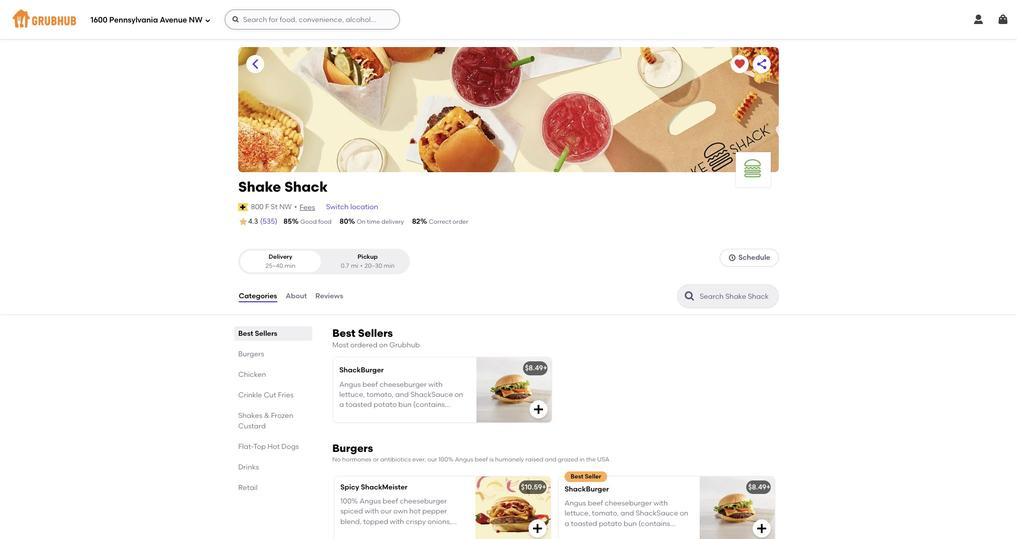 Task type: vqa. For each thing, say whether or not it's contained in the screenshot.


Task type: describe. For each thing, give the bounding box(es) containing it.
and inside 'burgers no hormones or antibiotics ever, our 100% angus beef is humanely raised and grazed in the usa'
[[545, 456, 557, 464]]

on time delivery
[[357, 218, 404, 225]]

on
[[357, 218, 366, 225]]

toasted for angus beef cheeseburger with lettuce, tomato, and shacksauce on a toasted potato bun (contains sesame, eggs, milk, soy, wheat, and gluten)
[[346, 401, 372, 409]]

best for best sellers most ordered on grubhub
[[333, 327, 356, 340]]

about
[[286, 292, 307, 300]]

soy, for angus beef cheeseburger with lettuce, tomato, and shacksauce on a toasted potato bun (contains sesame, eggs, milk, soy, wheat, 
[[632, 530, 645, 538]]

angus inside 100% angus beef cheeseburger spiced with our own hot pepper blend, topped with crispy onions, chopped cherry peppers and shacksauce.
[[360, 497, 381, 506]]

sellers for best sellers
[[255, 330, 278, 338]]

subscription pass image
[[238, 203, 249, 211]]

saved restaurant button
[[731, 55, 749, 73]]

gluten)
[[340, 421, 364, 430]]

the
[[587, 456, 596, 464]]

angus inside 'burgers no hormones or antibiotics ever, our 100% angus beef is humanely raised and grazed in the usa'
[[455, 456, 474, 464]]

switch
[[326, 203, 349, 211]]

saved restaurant image
[[734, 58, 746, 70]]

100% angus beef cheeseburger spiced with our own hot pepper blend, topped with crispy onions, chopped cherry peppers and shacksauce.
[[341, 497, 452, 539]]

• inside • fees
[[294, 203, 297, 211]]

retail tab
[[238, 483, 309, 493]]

seller
[[585, 473, 602, 480]]

&
[[264, 412, 270, 420]]

toasted for angus beef cheeseburger with lettuce, tomato, and shacksauce on a toasted potato bun (contains sesame, eggs, milk, soy, wheat, 
[[571, 520, 598, 528]]

best sellers most ordered on grubhub
[[333, 327, 420, 350]]

time
[[367, 218, 380, 225]]

spicy
[[341, 483, 359, 492]]

4.3
[[248, 217, 258, 226]]

schedule button
[[720, 249, 779, 267]]

100% inside 100% angus beef cheeseburger spiced with our own hot pepper blend, topped with crispy onions, chopped cherry peppers and shacksauce.
[[341, 497, 358, 506]]

categories button
[[238, 279, 278, 315]]

search icon image
[[684, 291, 696, 303]]

no
[[333, 456, 341, 464]]

with inside angus beef cheeseburger with lettuce, tomato, and shacksauce on a toasted potato bun (contains sesame, eggs, milk, soy, wheat,
[[654, 499, 668, 508]]

nw for 800 f st nw
[[280, 203, 292, 211]]

milk, for angus beef cheeseburger with lettuce, tomato, and shacksauce on a toasted potato bun (contains sesame, eggs, milk, soy, wheat, and gluten)
[[390, 411, 405, 420]]

crispy
[[406, 518, 426, 526]]

reviews
[[316, 292, 344, 300]]

potato for angus beef cheeseburger with lettuce, tomato, and shacksauce on a toasted potato bun (contains sesame, eggs, milk, soy, wheat, 
[[599, 520, 622, 528]]

burgers for burgers no hormones or antibiotics ever, our 100% angus beef is humanely raised and grazed in the usa
[[333, 442, 373, 455]]

switch location button
[[326, 202, 379, 213]]

angus beef cheeseburger with lettuce, tomato, and shacksauce on a toasted potato bun (contains sesame, eggs, milk, soy, wheat, 
[[565, 499, 689, 539]]

0 horizontal spatial $8.49
[[525, 364, 543, 373]]

svg image inside main navigation navigation
[[205, 17, 211, 23]]

shackmeister
[[361, 483, 408, 492]]

burgers no hormones or antibiotics ever, our 100% angus beef is humanely raised and grazed in the usa
[[333, 442, 610, 464]]

mi
[[351, 262, 359, 269]]

svg image inside schedule button
[[729, 254, 737, 262]]

soy, for angus beef cheeseburger with lettuce, tomato, and shacksauce on a toasted potato bun (contains sesame, eggs, milk, soy, wheat, and gluten)
[[407, 411, 420, 420]]

topped
[[363, 518, 389, 526]]

good food
[[301, 218, 332, 225]]

cheeseburger for angus beef cheeseburger with lettuce, tomato, and shacksauce on a toasted potato bun (contains sesame, eggs, milk, soy, wheat, and gluten)
[[380, 381, 427, 389]]

order
[[453, 218, 469, 225]]

fees
[[300, 203, 315, 212]]

f
[[265, 203, 269, 211]]

best seller
[[571, 473, 602, 480]]

spiced
[[341, 508, 363, 516]]

a for angus beef cheeseburger with lettuce, tomato, and shacksauce on a toasted potato bun (contains sesame, eggs, milk, soy, wheat, and gluten)
[[340, 401, 344, 409]]

delivery 25–40 min
[[266, 254, 296, 269]]

shackburger for angus beef cheeseburger with lettuce, tomato, and shacksauce on a toasted potato bun (contains sesame, eggs, milk, soy, wheat, 
[[565, 485, 609, 494]]

most
[[333, 341, 349, 350]]

sellers for best sellers most ordered on grubhub
[[358, 327, 393, 340]]

drinks
[[238, 463, 259, 472]]

option group containing delivery 25–40 min
[[238, 249, 410, 275]]

antibiotics
[[381, 456, 411, 464]]

food
[[318, 218, 332, 225]]

1600 pennsylvania avenue nw
[[91, 15, 203, 24]]

hot
[[268, 443, 280, 451]]

shakes & frozen custard
[[238, 412, 294, 431]]

shake
[[238, 178, 281, 195]]

and inside angus beef cheeseburger with lettuce, tomato, and shacksauce on a toasted potato bun (contains sesame, eggs, milk, soy, wheat,
[[621, 510, 635, 518]]

$10.59 +
[[521, 483, 547, 492]]

best for best sellers
[[238, 330, 253, 338]]

shacksauce.
[[341, 538, 385, 539]]

fees button
[[299, 202, 316, 213]]

spicy shackmeister
[[341, 483, 408, 492]]

wheat, for angus beef cheeseburger with lettuce, tomato, and shacksauce on a toasted potato bun (contains sesame, eggs, milk, soy, wheat, and gluten)
[[421, 411, 445, 420]]

flat-top hot dogs tab
[[238, 442, 309, 452]]

on inside "best sellers most ordered on grubhub"
[[379, 341, 388, 350]]

$10.59
[[521, 483, 542, 492]]

tomato, for angus beef cheeseburger with lettuce, tomato, and shacksauce on a toasted potato bun (contains sesame, eggs, milk, soy, wheat, and gluten)
[[367, 391, 394, 399]]

our for 100%
[[381, 508, 392, 516]]

avenue
[[160, 15, 187, 24]]

1 horizontal spatial $8.49
[[749, 483, 767, 492]]

frozen
[[271, 412, 294, 420]]

shackburger for angus beef cheeseburger with lettuce, tomato, and shacksauce on a toasted potato bun (contains sesame, eggs, milk, soy, wheat, and gluten)
[[340, 366, 384, 375]]

beef inside 'burgers no hormones or antibiotics ever, our 100% angus beef is humanely raised and grazed in the usa'
[[475, 456, 488, 464]]

top
[[254, 443, 266, 451]]

25–40
[[266, 262, 283, 269]]

a for angus beef cheeseburger with lettuce, tomato, and shacksauce on a toasted potato bun (contains sesame, eggs, milk, soy, wheat, 
[[565, 520, 570, 528]]

1 horizontal spatial $8.49 +
[[749, 483, 771, 492]]

main navigation navigation
[[0, 0, 1018, 39]]

hot
[[410, 508, 421, 516]]

or
[[373, 456, 379, 464]]

shake shack logo image
[[736, 152, 771, 187]]

humanely
[[495, 456, 524, 464]]

shack
[[285, 178, 328, 195]]

crinkle cut fries
[[238, 391, 294, 400]]

delivery
[[382, 218, 404, 225]]

retail
[[238, 484, 258, 492]]

and inside 100% angus beef cheeseburger spiced with our own hot pepper blend, topped with crispy onions, chopped cherry peppers and shacksauce.
[[426, 528, 440, 536]]

85
[[284, 217, 292, 226]]

sesame, for angus beef cheeseburger with lettuce, tomato, and shacksauce on a toasted potato bun (contains sesame, eggs, milk, soy, wheat, and gluten)
[[340, 411, 368, 420]]

20–30
[[365, 262, 383, 269]]

cut
[[264, 391, 276, 400]]

82
[[412, 217, 421, 226]]

(contains for angus beef cheeseburger with lettuce, tomato, and shacksauce on a toasted potato bun (contains sesame, eggs, milk, soy, wheat, and gluten)
[[414, 401, 445, 409]]

angus inside angus beef cheeseburger with lettuce, tomato, and shacksauce on a toasted potato bun (contains sesame, eggs, milk, soy, wheat,
[[565, 499, 586, 508]]

location
[[351, 203, 378, 211]]

correct
[[429, 218, 452, 225]]

lettuce, for angus beef cheeseburger with lettuce, tomato, and shacksauce on a toasted potato bun (contains sesame, eggs, milk, soy, wheat, and gluten)
[[340, 391, 365, 399]]



Task type: locate. For each thing, give the bounding box(es) containing it.
0.7
[[341, 262, 349, 269]]

1 vertical spatial potato
[[599, 520, 622, 528]]

• inside pickup 0.7 mi • 20–30 min
[[361, 262, 363, 269]]

1 horizontal spatial nw
[[280, 203, 292, 211]]

0 vertical spatial soy,
[[407, 411, 420, 420]]

tomato, for angus beef cheeseburger with lettuce, tomato, and shacksauce on a toasted potato bun (contains sesame, eggs, milk, soy, wheat, 
[[592, 510, 619, 518]]

nw for 1600 pennsylvania avenue nw
[[189, 15, 203, 24]]

burgers up chicken at the left bottom
[[238, 350, 264, 359]]

sellers inside tab
[[255, 330, 278, 338]]

0 horizontal spatial burgers
[[238, 350, 264, 359]]

1 horizontal spatial shackburger
[[565, 485, 609, 494]]

0 horizontal spatial bun
[[399, 401, 412, 409]]

burgers
[[238, 350, 264, 359], [333, 442, 373, 455]]

1 vertical spatial •
[[361, 262, 363, 269]]

potato inside angus beef cheeseburger with lettuce, tomato, and shacksauce on a toasted potato bun (contains sesame, eggs, milk, soy, wheat,
[[599, 520, 622, 528]]

correct order
[[429, 218, 469, 225]]

sellers up burgers tab
[[255, 330, 278, 338]]

wheat, inside angus beef cheeseburger with lettuce, tomato, and shacksauce on a toasted potato bun (contains sesame, eggs, milk, soy, wheat,
[[647, 530, 670, 538]]

potato for angus beef cheeseburger with lettuce, tomato, and shacksauce on a toasted potato bun (contains sesame, eggs, milk, soy, wheat, and gluten)
[[374, 401, 397, 409]]

on inside angus beef cheeseburger with lettuce, tomato, and shacksauce on a toasted potato bun (contains sesame, eggs, milk, soy, wheat, and gluten)
[[455, 391, 464, 399]]

0 horizontal spatial •
[[294, 203, 297, 211]]

0 vertical spatial a
[[340, 401, 344, 409]]

(contains for angus beef cheeseburger with lettuce, tomato, and shacksauce on a toasted potato bun (contains sesame, eggs, milk, soy, wheat, 
[[639, 520, 671, 528]]

0 vertical spatial $8.49 +
[[525, 364, 548, 373]]

good
[[301, 218, 317, 225]]

80
[[340, 217, 349, 226]]

lettuce, down best seller
[[565, 510, 591, 518]]

sesame, inside angus beef cheeseburger with lettuce, tomato, and shacksauce on a toasted potato bun (contains sesame, eggs, milk, soy, wheat, and gluten)
[[340, 411, 368, 420]]

grubhub
[[390, 341, 420, 350]]

and
[[396, 391, 409, 399], [446, 411, 460, 420], [545, 456, 557, 464], [621, 510, 635, 518], [426, 528, 440, 536]]

• left fees
[[294, 203, 297, 211]]

shacksauce inside angus beef cheeseburger with lettuce, tomato, and shacksauce on a toasted potato bun (contains sesame, eggs, milk, soy, wheat,
[[636, 510, 679, 518]]

toasted inside angus beef cheeseburger with lettuce, tomato, and shacksauce on a toasted potato bun (contains sesame, eggs, milk, soy, wheat,
[[571, 520, 598, 528]]

lettuce, inside angus beef cheeseburger with lettuce, tomato, and shacksauce on a toasted potato bun (contains sesame, eggs, milk, soy, wheat,
[[565, 510, 591, 518]]

0 horizontal spatial eggs,
[[369, 411, 388, 420]]

min inside pickup 0.7 mi • 20–30 min
[[384, 262, 395, 269]]

0 vertical spatial nw
[[189, 15, 203, 24]]

1 horizontal spatial tomato,
[[592, 510, 619, 518]]

(contains inside angus beef cheeseburger with lettuce, tomato, and shacksauce on a toasted potato bun (contains sesame, eggs, milk, soy, wheat, and gluten)
[[414, 401, 445, 409]]

0 horizontal spatial best
[[238, 330, 253, 338]]

beef inside angus beef cheeseburger with lettuce, tomato, and shacksauce on a toasted potato bun (contains sesame, eggs, milk, soy, wheat,
[[588, 499, 604, 508]]

svg image
[[973, 14, 985, 26], [998, 14, 1010, 26], [232, 16, 240, 24], [756, 523, 768, 535]]

0 vertical spatial sesame,
[[340, 411, 368, 420]]

0 horizontal spatial wheat,
[[421, 411, 445, 420]]

+ for angus beef cheeseburger with lettuce, tomato, and shacksauce on a toasted potato bun (contains sesame, eggs, milk, soy, wheat, and gluten)
[[543, 364, 548, 373]]

sellers up ordered
[[358, 327, 393, 340]]

1 min from the left
[[285, 262, 296, 269]]

angus down spicy shackmeister on the left bottom of page
[[360, 497, 381, 506]]

0 horizontal spatial nw
[[189, 15, 203, 24]]

potato inside angus beef cheeseburger with lettuce, tomato, and shacksauce on a toasted potato bun (contains sesame, eggs, milk, soy, wheat, and gluten)
[[374, 401, 397, 409]]

0 vertical spatial lettuce,
[[340, 391, 365, 399]]

milk, inside angus beef cheeseburger with lettuce, tomato, and shacksauce on a toasted potato bun (contains sesame, eggs, milk, soy, wheat,
[[615, 530, 631, 538]]

lettuce, inside angus beef cheeseburger with lettuce, tomato, and shacksauce on a toasted potato bun (contains sesame, eggs, milk, soy, wheat, and gluten)
[[340, 391, 365, 399]]

0 horizontal spatial 100%
[[341, 497, 358, 506]]

nw
[[189, 15, 203, 24], [280, 203, 292, 211]]

share icon image
[[756, 58, 768, 70]]

1 horizontal spatial sesame,
[[565, 530, 593, 538]]

our left own
[[381, 508, 392, 516]]

+
[[543, 364, 548, 373], [542, 483, 547, 492], [767, 483, 771, 492]]

beef up own
[[383, 497, 398, 506]]

fries
[[278, 391, 294, 400]]

blend,
[[341, 518, 362, 526]]

1 vertical spatial sesame,
[[565, 530, 593, 538]]

our inside 100% angus beef cheeseburger spiced with our own hot pepper blend, topped with crispy onions, chopped cherry peppers and shacksauce.
[[381, 508, 392, 516]]

best inside tab
[[238, 330, 253, 338]]

about button
[[285, 279, 308, 315]]

flat-
[[238, 443, 254, 451]]

our inside 'burgers no hormones or antibiotics ever, our 100% angus beef is humanely raised and grazed in the usa'
[[428, 456, 437, 464]]

2 horizontal spatial best
[[571, 473, 584, 480]]

1 vertical spatial burgers
[[333, 442, 373, 455]]

pickup
[[358, 254, 378, 261]]

1 horizontal spatial toasted
[[571, 520, 598, 528]]

1 horizontal spatial potato
[[599, 520, 622, 528]]

bun for angus beef cheeseburger with lettuce, tomato, and shacksauce on a toasted potato bun (contains sesame, eggs, milk, soy, wheat, 
[[624, 520, 637, 528]]

1 vertical spatial on
[[455, 391, 464, 399]]

Search for food, convenience, alcohol... search field
[[225, 10, 400, 30]]

shackburger down best seller
[[565, 485, 609, 494]]

toasted down best seller
[[571, 520, 598, 528]]

0 horizontal spatial potato
[[374, 401, 397, 409]]

0 horizontal spatial tomato,
[[367, 391, 394, 399]]

0 vertical spatial our
[[428, 456, 437, 464]]

nw inside main navigation navigation
[[189, 15, 203, 24]]

eggs,
[[369, 411, 388, 420], [595, 530, 613, 538]]

drinks tab
[[238, 462, 309, 473]]

1 horizontal spatial our
[[428, 456, 437, 464]]

beef inside angus beef cheeseburger with lettuce, tomato, and shacksauce on a toasted potato bun (contains sesame, eggs, milk, soy, wheat, and gluten)
[[363, 381, 378, 389]]

angus down best seller
[[565, 499, 586, 508]]

1 horizontal spatial •
[[361, 262, 363, 269]]

cheeseburger for angus beef cheeseburger with lettuce, tomato, and shacksauce on a toasted potato bun (contains sesame, eggs, milk, soy, wheat, 
[[605, 499, 652, 508]]

soy, inside angus beef cheeseburger with lettuce, tomato, and shacksauce on a toasted potato bun (contains sesame, eggs, milk, soy, wheat,
[[632, 530, 645, 538]]

best sellers tab
[[238, 329, 309, 339]]

sellers inside "best sellers most ordered on grubhub"
[[358, 327, 393, 340]]

0 vertical spatial on
[[379, 341, 388, 350]]

0 vertical spatial shackburger image
[[477, 358, 552, 423]]

2 horizontal spatial on
[[680, 510, 689, 518]]

shacksauce inside angus beef cheeseburger with lettuce, tomato, and shacksauce on a toasted potato bun (contains sesame, eggs, milk, soy, wheat, and gluten)
[[411, 391, 453, 399]]

shacksauce for angus beef cheeseburger with lettuce, tomato, and shacksauce on a toasted potato bun (contains sesame, eggs, milk, soy, wheat, 
[[636, 510, 679, 518]]

1 vertical spatial a
[[565, 520, 570, 528]]

tomato, inside angus beef cheeseburger with lettuce, tomato, and shacksauce on a toasted potato bun (contains sesame, eggs, milk, soy, wheat, and gluten)
[[367, 391, 394, 399]]

$8.49
[[525, 364, 543, 373], [749, 483, 767, 492]]

angus beef cheeseburger with lettuce, tomato, and shacksauce on a toasted potato bun (contains sesame, eggs, milk, soy, wheat, and gluten)
[[340, 381, 464, 430]]

a inside angus beef cheeseburger with lettuce, tomato, and shacksauce on a toasted potato bun (contains sesame, eggs, milk, soy, wheat, and gluten)
[[340, 401, 344, 409]]

best inside "best sellers most ordered on grubhub"
[[333, 327, 356, 340]]

0 horizontal spatial toasted
[[346, 401, 372, 409]]

milk, for angus beef cheeseburger with lettuce, tomato, and shacksauce on a toasted potato bun (contains sesame, eggs, milk, soy, wheat, 
[[615, 530, 631, 538]]

1 vertical spatial lettuce,
[[565, 510, 591, 518]]

shackburger down ordered
[[340, 366, 384, 375]]

peppers
[[396, 528, 425, 536]]

(535)
[[260, 217, 278, 226]]

800
[[251, 203, 264, 211]]

1 horizontal spatial a
[[565, 520, 570, 528]]

soy, inside angus beef cheeseburger with lettuce, tomato, and shacksauce on a toasted potato bun (contains sesame, eggs, milk, soy, wheat, and gluten)
[[407, 411, 420, 420]]

our
[[428, 456, 437, 464], [381, 508, 392, 516]]

a inside angus beef cheeseburger with lettuce, tomato, and shacksauce on a toasted potato bun (contains sesame, eggs, milk, soy, wheat,
[[565, 520, 570, 528]]

sellers
[[358, 327, 393, 340], [255, 330, 278, 338]]

on
[[379, 341, 388, 350], [455, 391, 464, 399], [680, 510, 689, 518]]

0 vertical spatial wheat,
[[421, 411, 445, 420]]

• right mi
[[361, 262, 363, 269]]

$8.49 +
[[525, 364, 548, 373], [749, 483, 771, 492]]

1 vertical spatial milk,
[[615, 530, 631, 538]]

1 vertical spatial toasted
[[571, 520, 598, 528]]

own
[[394, 508, 408, 516]]

crinkle cut fries tab
[[238, 390, 309, 401]]

1 vertical spatial shackburger image
[[700, 477, 775, 539]]

with inside angus beef cheeseburger with lettuce, tomato, and shacksauce on a toasted potato bun (contains sesame, eggs, milk, soy, wheat, and gluten)
[[429, 381, 443, 389]]

best for best seller
[[571, 473, 584, 480]]

nw inside button
[[280, 203, 292, 211]]

0 vertical spatial toasted
[[346, 401, 372, 409]]

burgers tab
[[238, 349, 309, 360]]

1 horizontal spatial best
[[333, 327, 356, 340]]

best up burgers tab
[[238, 330, 253, 338]]

1 vertical spatial 100%
[[341, 497, 358, 506]]

wheat, inside angus beef cheeseburger with lettuce, tomato, and shacksauce on a toasted potato bun (contains sesame, eggs, milk, soy, wheat, and gluten)
[[421, 411, 445, 420]]

1 vertical spatial shackburger
[[565, 485, 609, 494]]

0 horizontal spatial min
[[285, 262, 296, 269]]

0 horizontal spatial on
[[379, 341, 388, 350]]

bun for angus beef cheeseburger with lettuce, tomato, and shacksauce on a toasted potato bun (contains sesame, eggs, milk, soy, wheat, and gluten)
[[399, 401, 412, 409]]

1 horizontal spatial bun
[[624, 520, 637, 528]]

ordered
[[351, 341, 378, 350]]

sesame, for angus beef cheeseburger with lettuce, tomato, and shacksauce on a toasted potato bun (contains sesame, eggs, milk, soy, wheat, 
[[565, 530, 593, 538]]

bun
[[399, 401, 412, 409], [624, 520, 637, 528]]

0 vertical spatial potato
[[374, 401, 397, 409]]

bun inside angus beef cheeseburger with lettuce, tomato, and shacksauce on a toasted potato bun (contains sesame, eggs, milk, soy, wheat,
[[624, 520, 637, 528]]

pepper
[[423, 508, 447, 516]]

raised
[[526, 456, 544, 464]]

1 vertical spatial (contains
[[639, 520, 671, 528]]

0 vertical spatial burgers
[[238, 350, 264, 359]]

wheat, for angus beef cheeseburger with lettuce, tomato, and shacksauce on a toasted potato bun (contains sesame, eggs, milk, soy, wheat, 
[[647, 530, 670, 538]]

0 vertical spatial tomato,
[[367, 391, 394, 399]]

burgers inside tab
[[238, 350, 264, 359]]

1 vertical spatial tomato,
[[592, 510, 619, 518]]

potato
[[374, 401, 397, 409], [599, 520, 622, 528]]

shackburger image
[[477, 358, 552, 423], [700, 477, 775, 539]]

toasted inside angus beef cheeseburger with lettuce, tomato, and shacksauce on a toasted potato bun (contains sesame, eggs, milk, soy, wheat, and gluten)
[[346, 401, 372, 409]]

1 vertical spatial bun
[[624, 520, 637, 528]]

1 vertical spatial $8.49
[[749, 483, 767, 492]]

shakes
[[238, 412, 263, 420]]

on for angus beef cheeseburger with lettuce, tomato, and shacksauce on a toasted potato bun (contains sesame, eggs, milk, soy, wheat, 
[[680, 510, 689, 518]]

caret left icon image
[[249, 58, 261, 70]]

a
[[340, 401, 344, 409], [565, 520, 570, 528]]

lettuce, up gluten)
[[340, 391, 365, 399]]

1 vertical spatial wheat,
[[647, 530, 670, 538]]

1 horizontal spatial milk,
[[615, 530, 631, 538]]

tomato,
[[367, 391, 394, 399], [592, 510, 619, 518]]

cheeseburger inside angus beef cheeseburger with lettuce, tomato, and shacksauce on a toasted potato bun (contains sesame, eggs, milk, soy, wheat,
[[605, 499, 652, 508]]

lettuce, for angus beef cheeseburger with lettuce, tomato, and shacksauce on a toasted potato bun (contains sesame, eggs, milk, soy, wheat, 
[[565, 510, 591, 518]]

800 f st nw
[[251, 203, 292, 211]]

shacksauce for angus beef cheeseburger with lettuce, tomato, and shacksauce on a toasted potato bun (contains sesame, eggs, milk, soy, wheat, and gluten)
[[411, 391, 453, 399]]

0 vertical spatial shackburger
[[340, 366, 384, 375]]

burgers for burgers
[[238, 350, 264, 359]]

Search Shake Shack search field
[[699, 292, 776, 302]]

pickup 0.7 mi • 20–30 min
[[341, 254, 395, 269]]

best left seller
[[571, 473, 584, 480]]

1 horizontal spatial (contains
[[639, 520, 671, 528]]

1 horizontal spatial lettuce,
[[565, 510, 591, 518]]

cherry
[[373, 528, 395, 536]]

pennsylvania
[[109, 15, 158, 24]]

hormones
[[342, 456, 372, 464]]

crinkle
[[238, 391, 262, 400]]

0 horizontal spatial our
[[381, 508, 392, 516]]

flat-top hot dogs
[[238, 443, 299, 451]]

our right ever,
[[428, 456, 437, 464]]

bun inside angus beef cheeseburger with lettuce, tomato, and shacksauce on a toasted potato bun (contains sesame, eggs, milk, soy, wheat, and gluten)
[[399, 401, 412, 409]]

switch location
[[326, 203, 378, 211]]

0 vertical spatial $8.49
[[525, 364, 543, 373]]

0 vertical spatial •
[[294, 203, 297, 211]]

0 horizontal spatial soy,
[[407, 411, 420, 420]]

cheeseburger
[[380, 381, 427, 389], [400, 497, 447, 506], [605, 499, 652, 508]]

angus inside angus beef cheeseburger with lettuce, tomato, and shacksauce on a toasted potato bun (contains sesame, eggs, milk, soy, wheat, and gluten)
[[340, 381, 361, 389]]

1 vertical spatial $8.49 +
[[749, 483, 771, 492]]

0 horizontal spatial milk,
[[390, 411, 405, 420]]

1 vertical spatial soy,
[[632, 530, 645, 538]]

onions,
[[428, 518, 452, 526]]

1 horizontal spatial shackburger image
[[700, 477, 775, 539]]

min down delivery
[[285, 262, 296, 269]]

0 vertical spatial 100%
[[439, 456, 454, 464]]

nw right "avenue"
[[189, 15, 203, 24]]

soy,
[[407, 411, 420, 420], [632, 530, 645, 538]]

shake shack
[[238, 178, 328, 195]]

delivery
[[269, 254, 293, 261]]

1 vertical spatial nw
[[280, 203, 292, 211]]

100% right ever,
[[439, 456, 454, 464]]

tomato, inside angus beef cheeseburger with lettuce, tomato, and shacksauce on a toasted potato bun (contains sesame, eggs, milk, soy, wheat,
[[592, 510, 619, 518]]

1 vertical spatial eggs,
[[595, 530, 613, 538]]

eggs, inside angus beef cheeseburger with lettuce, tomato, and shacksauce on a toasted potato bun (contains sesame, eggs, milk, soy, wheat, and gluten)
[[369, 411, 388, 420]]

angus left 'is'
[[455, 456, 474, 464]]

0 horizontal spatial shackburger image
[[477, 358, 552, 423]]

in
[[580, 456, 585, 464]]

2 vertical spatial on
[[680, 510, 689, 518]]

1 horizontal spatial eggs,
[[595, 530, 613, 538]]

0 horizontal spatial $8.49 +
[[525, 364, 548, 373]]

0 vertical spatial eggs,
[[369, 411, 388, 420]]

toasted up gluten)
[[346, 401, 372, 409]]

grazed
[[558, 456, 579, 464]]

beef left 'is'
[[475, 456, 488, 464]]

chicken tab
[[238, 370, 309, 380]]

on for angus beef cheeseburger with lettuce, tomato, and shacksauce on a toasted potato bun (contains sesame, eggs, milk, soy, wheat, and gluten)
[[455, 391, 464, 399]]

100%
[[439, 456, 454, 464], [341, 497, 358, 506]]

beef down seller
[[588, 499, 604, 508]]

1 horizontal spatial shacksauce
[[636, 510, 679, 518]]

star icon image
[[238, 217, 248, 227]]

best sellers
[[238, 330, 278, 338]]

1 vertical spatial our
[[381, 508, 392, 516]]

0 vertical spatial (contains
[[414, 401, 445, 409]]

min right 20–30
[[384, 262, 395, 269]]

svg image
[[205, 17, 211, 23], [729, 254, 737, 262], [533, 404, 545, 416], [532, 523, 544, 535]]

nw right st
[[280, 203, 292, 211]]

usa
[[598, 456, 610, 464]]

1 horizontal spatial burgers
[[333, 442, 373, 455]]

0 horizontal spatial shacksauce
[[411, 391, 453, 399]]

100% inside 'burgers no hormones or antibiotics ever, our 100% angus beef is humanely raised and grazed in the usa'
[[439, 456, 454, 464]]

0 horizontal spatial shackburger
[[340, 366, 384, 375]]

1600
[[91, 15, 108, 24]]

beef down ordered
[[363, 381, 378, 389]]

0 vertical spatial bun
[[399, 401, 412, 409]]

eggs, inside angus beef cheeseburger with lettuce, tomato, and shacksauce on a toasted potato bun (contains sesame, eggs, milk, soy, wheat,
[[595, 530, 613, 538]]

2 min from the left
[[384, 262, 395, 269]]

reviews button
[[315, 279, 344, 315]]

sesame, inside angus beef cheeseburger with lettuce, tomato, and shacksauce on a toasted potato bun (contains sesame, eggs, milk, soy, wheat,
[[565, 530, 593, 538]]

1 horizontal spatial 100%
[[439, 456, 454, 464]]

sesame,
[[340, 411, 368, 420], [565, 530, 593, 538]]

shacksauce
[[411, 391, 453, 399], [636, 510, 679, 518]]

800 f st nw button
[[251, 202, 292, 213]]

schedule
[[739, 254, 771, 262]]

1 horizontal spatial soy,
[[632, 530, 645, 538]]

burgers inside 'burgers no hormones or antibiotics ever, our 100% angus beef is humanely raised and grazed in the usa'
[[333, 442, 373, 455]]

shakes & frozen custard tab
[[238, 411, 309, 432]]

milk, inside angus beef cheeseburger with lettuce, tomato, and shacksauce on a toasted potato bun (contains sesame, eggs, milk, soy, wheat, and gluten)
[[390, 411, 405, 420]]

our for burgers
[[428, 456, 437, 464]]

100% up spiced
[[341, 497, 358, 506]]

option group
[[238, 249, 410, 275]]

0 vertical spatial milk,
[[390, 411, 405, 420]]

chicken
[[238, 371, 266, 379]]

on inside angus beef cheeseburger with lettuce, tomato, and shacksauce on a toasted potato bun (contains sesame, eggs, milk, soy, wheat,
[[680, 510, 689, 518]]

angus down most
[[340, 381, 361, 389]]

beef inside 100% angus beef cheeseburger spiced with our own hot pepper blend, topped with crispy onions, chopped cherry peppers and shacksauce.
[[383, 497, 398, 506]]

+ for 100% angus beef cheeseburger spiced with our own hot pepper blend, topped with crispy onions, chopped cherry peppers and shacksauce.
[[542, 483, 547, 492]]

shackburger
[[340, 366, 384, 375], [565, 485, 609, 494]]

best up most
[[333, 327, 356, 340]]

burgers up the "hormones"
[[333, 442, 373, 455]]

0 horizontal spatial lettuce,
[[340, 391, 365, 399]]

0 horizontal spatial sellers
[[255, 330, 278, 338]]

st
[[271, 203, 278, 211]]

0 vertical spatial shacksauce
[[411, 391, 453, 399]]

lettuce,
[[340, 391, 365, 399], [565, 510, 591, 518]]

custard
[[238, 422, 266, 431]]

0 horizontal spatial a
[[340, 401, 344, 409]]

eggs, for angus beef cheeseburger with lettuce, tomato, and shacksauce on a toasted potato bun (contains sesame, eggs, milk, soy, wheat, and gluten)
[[369, 411, 388, 420]]

1 vertical spatial shacksauce
[[636, 510, 679, 518]]

1 horizontal spatial on
[[455, 391, 464, 399]]

1 horizontal spatial wheat,
[[647, 530, 670, 538]]

min inside delivery 25–40 min
[[285, 262, 296, 269]]

cheeseburger inside angus beef cheeseburger with lettuce, tomato, and shacksauce on a toasted potato bun (contains sesame, eggs, milk, soy, wheat, and gluten)
[[380, 381, 427, 389]]

1 horizontal spatial min
[[384, 262, 395, 269]]

0 horizontal spatial (contains
[[414, 401, 445, 409]]

dogs
[[282, 443, 299, 451]]

eggs, for angus beef cheeseburger with lettuce, tomato, and shacksauce on a toasted potato bun (contains sesame, eggs, milk, soy, wheat, 
[[595, 530, 613, 538]]

spicy shackmeister image
[[476, 477, 551, 539]]

wheat,
[[421, 411, 445, 420], [647, 530, 670, 538]]

ever,
[[413, 456, 426, 464]]

cheeseburger inside 100% angus beef cheeseburger spiced with our own hot pepper blend, topped with crispy onions, chopped cherry peppers and shacksauce.
[[400, 497, 447, 506]]

1 horizontal spatial sellers
[[358, 327, 393, 340]]

chopped
[[341, 528, 372, 536]]

is
[[490, 456, 494, 464]]

• fees
[[294, 203, 315, 212]]

(contains inside angus beef cheeseburger with lettuce, tomato, and shacksauce on a toasted potato bun (contains sesame, eggs, milk, soy, wheat,
[[639, 520, 671, 528]]



